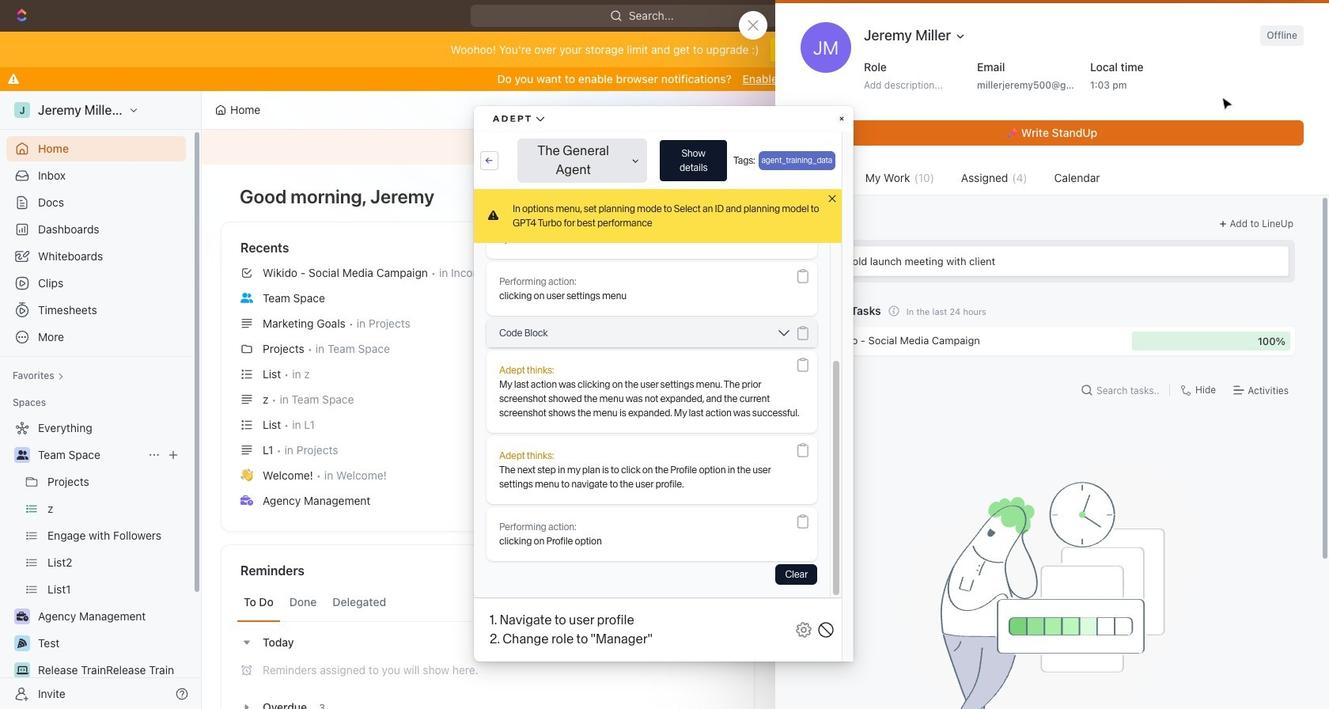 Task type: vqa. For each thing, say whether or not it's contained in the screenshot.
the bottommost the user group icon
yes



Task type: locate. For each thing, give the bounding box(es) containing it.
alert
[[202, 130, 1321, 165]]

tree
[[6, 416, 186, 709]]

business time image
[[241, 495, 253, 505], [16, 612, 28, 621]]

tab list
[[237, 583, 738, 622]]

0 horizontal spatial user group image
[[16, 450, 28, 460]]

jeremy miller's workspace, , element
[[14, 102, 30, 118]]

0 vertical spatial business time image
[[241, 495, 253, 505]]

pizza slice image
[[17, 639, 27, 648]]

sidebar navigation
[[0, 91, 205, 709]]

laptop code image
[[16, 666, 28, 675]]

0 horizontal spatial business time image
[[16, 612, 28, 621]]

tree inside sidebar navigation
[[6, 416, 186, 709]]

1 horizontal spatial user group image
[[241, 293, 253, 303]]

user group image
[[241, 293, 253, 303], [16, 450, 28, 460]]

1 vertical spatial user group image
[[16, 450, 28, 460]]

0 vertical spatial user group image
[[241, 293, 253, 303]]



Task type: describe. For each thing, give the bounding box(es) containing it.
1 vertical spatial business time image
[[16, 612, 28, 621]]

1 horizontal spatial business time image
[[241, 495, 253, 505]]

Search tasks.. text field
[[1097, 378, 1163, 402]]



